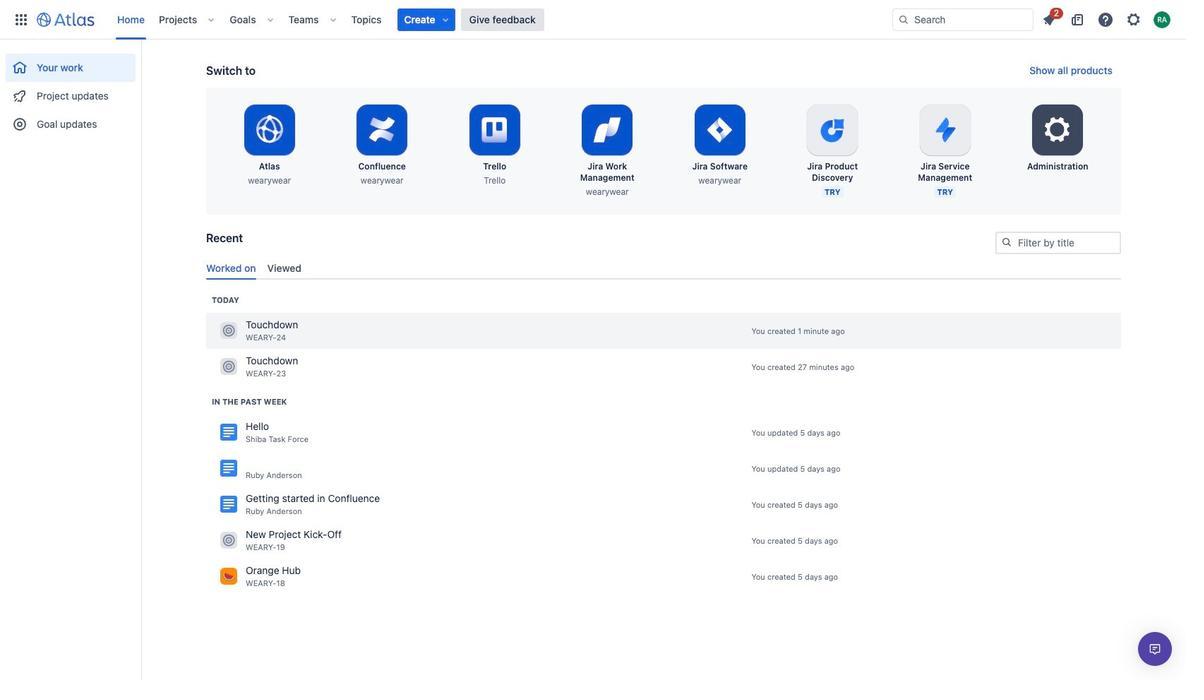 Task type: locate. For each thing, give the bounding box(es) containing it.
1 vertical spatial heading
[[212, 396, 287, 407]]

0 vertical spatial confluence image
[[220, 424, 237, 441]]

confluence image
[[220, 460, 237, 477]]

confluence image
[[220, 424, 237, 441], [220, 496, 237, 513]]

confluence image up confluence image
[[220, 424, 237, 441]]

heading
[[212, 294, 239, 306], [212, 396, 287, 407]]

settings image
[[1126, 11, 1143, 28]]

top element
[[8, 0, 893, 39]]

Filter by title field
[[997, 233, 1120, 253]]

1 heading from the top
[[212, 294, 239, 306]]

2 heading from the top
[[212, 396, 287, 407]]

tab list
[[201, 256, 1127, 280]]

None search field
[[893, 8, 1034, 31]]

0 vertical spatial heading
[[212, 294, 239, 306]]

townsquare image
[[220, 358, 237, 375], [220, 532, 237, 549], [220, 568, 237, 585]]

0 vertical spatial townsquare image
[[220, 358, 237, 375]]

2 confluence image from the top
[[220, 496, 237, 513]]

switch to... image
[[13, 11, 30, 28]]

1 vertical spatial confluence image
[[220, 496, 237, 513]]

2 vertical spatial townsquare image
[[220, 568, 237, 585]]

heading up confluence image
[[212, 396, 287, 407]]

heading up townsquare image
[[212, 294, 239, 306]]

group
[[6, 40, 136, 143]]

search image
[[1001, 237, 1013, 248]]

banner
[[0, 0, 1186, 40]]

search image
[[898, 14, 910, 25]]

1 vertical spatial townsquare image
[[220, 532, 237, 549]]

confluence image down confluence image
[[220, 496, 237, 513]]

Search field
[[893, 8, 1034, 31]]



Task type: vqa. For each thing, say whether or not it's contained in the screenshot.
confluence icon
yes



Task type: describe. For each thing, give the bounding box(es) containing it.
1 townsquare image from the top
[[220, 358, 237, 375]]

open intercom messenger image
[[1147, 640, 1164, 657]]

settings image
[[1041, 113, 1075, 147]]

townsquare image
[[220, 322, 237, 339]]

help image
[[1097, 11, 1114, 28]]

2 townsquare image from the top
[[220, 532, 237, 549]]

1 confluence image from the top
[[220, 424, 237, 441]]

3 townsquare image from the top
[[220, 568, 237, 585]]

account image
[[1154, 11, 1171, 28]]



